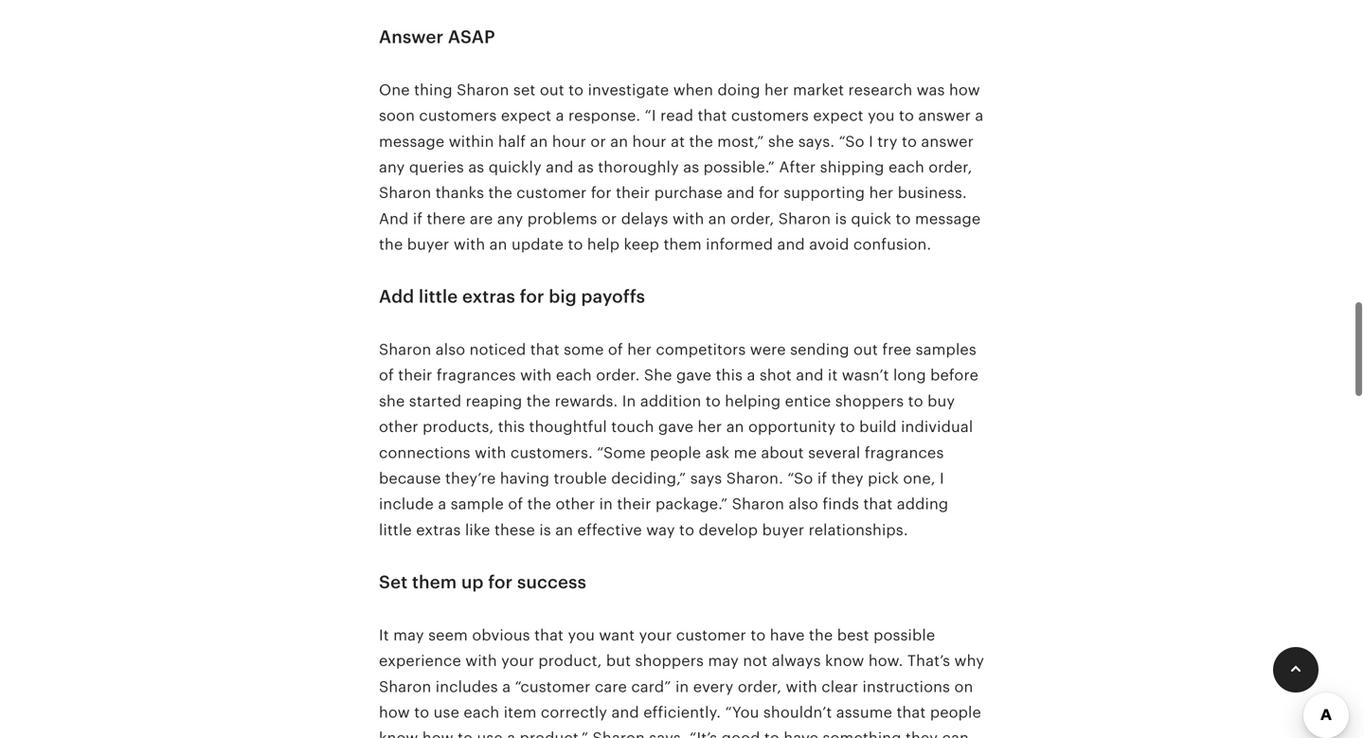 Task type: describe. For each thing, give the bounding box(es) containing it.
helping
[[725, 393, 781, 410]]

how inside "one thing sharon set out to investigate when doing her market research was how soon customers expect a response. "i read that customers expect you to answer a message within half an hour or an hour at the most," she says. "so i try to answer any queries as quickly and as thoroughly as possible." after shipping each order, sharon thanks the customer for their purchase and for supporting her business. and if there are any problems or delays with an order, sharon is quick to message the buyer with an update to help keep them informed and avoid confusion."
[[950, 81, 981, 98]]

shot
[[760, 367, 792, 384]]

to right good
[[765, 730, 780, 738]]

0 vertical spatial answer
[[919, 107, 971, 124]]

"so inside "one thing sharon set out to investigate when doing her market research was how soon customers expect a response. "i read that customers expect you to answer a message within half an hour or an hour at the most," she says. "so i try to answer any queries as quickly and as thoroughly as possible." after shipping each order, sharon thanks the customer for their purchase and for supporting her business. and if there are any problems or delays with an order, sharon is quick to message the buyer with an update to help keep them informed and avoid confusion."
[[839, 133, 865, 150]]

is inside sharon also noticed that some of her competitors were sending out free samples of their fragrances with each order. she gave this a shot and it wasn't long before she started reaping the rewards. in addition to helping entice shoppers to buy other products, this thoughtful touch gave her an opportunity to build individual connections with customers. "some people ask me about several fragrances because they're having trouble deciding," says sharon. "so if they pick one, i include a sample of the other in their package." sharon also finds that adding little extras like these is an effective way to develop buyer relationships.
[[540, 522, 551, 539]]

1 vertical spatial them
[[412, 573, 457, 592]]

card"
[[631, 678, 672, 695]]

1 vertical spatial of
[[379, 367, 394, 384]]

and right quickly
[[546, 159, 574, 176]]

care
[[595, 678, 627, 695]]

"customer
[[515, 678, 591, 695]]

for left big
[[520, 287, 545, 307]]

includes
[[436, 678, 498, 695]]

order, inside it may seem obvious that you want your customer to have the best possible experience with your product, but shoppers may not always know how. that's why sharon includes a "customer care card" in every order, with clear instructions on how to use each item correctly and efficiently. "you shouldn't assume that people know how to use a product," sharon says. "it's good to have something they
[[738, 678, 782, 695]]

0 horizontal spatial any
[[379, 159, 405, 176]]

correctly
[[541, 704, 608, 721]]

says. inside "one thing sharon set out to investigate when doing her market research was how soon customers expect a response. "i read that customers expect you to answer a message within half an hour or an hour at the most," she says. "so i try to answer any queries as quickly and as thoroughly as possible." after shipping each order, sharon thanks the customer for their purchase and for supporting her business. and if there are any problems or delays with an order, sharon is quick to message the buyer with an update to help keep them informed and avoid confusion."
[[799, 133, 835, 150]]

for down thoroughly
[[591, 184, 612, 202]]

one thing sharon set out to investigate when doing her market research was how soon customers expect a response. "i read that customers expect you to answer a message within half an hour or an hour at the most," she says. "so i try to answer any queries as quickly and as thoroughly as possible." after shipping each order, sharon thanks the customer for their purchase and for supporting her business. and if there are any problems or delays with an order, sharon is quick to message the buyer with an update to help keep them informed and avoid confusion.
[[379, 81, 984, 253]]

samples
[[916, 341, 977, 358]]

individual
[[901, 419, 974, 436]]

2 vertical spatial of
[[508, 496, 523, 513]]

queries
[[409, 159, 464, 176]]

1 horizontal spatial may
[[708, 653, 739, 670]]

the down having
[[528, 496, 552, 513]]

touch
[[612, 419, 654, 436]]

"so inside sharon also noticed that some of her competitors were sending out free samples of their fragrances with each order. she gave this a shot and it wasn't long before she started reaping the rewards. in addition to helping entice shoppers to buy other products, this thoughtful touch gave her an opportunity to build individual connections with customers. "some people ask me about several fragrances because they're having trouble deciding," says sharon. "so if they pick one, i include a sample of the other in their package." sharon also finds that adding little extras like these is an effective way to develop buyer relationships.
[[788, 470, 814, 487]]

purchase
[[655, 184, 723, 202]]

entice
[[785, 393, 832, 410]]

1 expect from the left
[[501, 107, 552, 124]]

adding
[[897, 496, 949, 513]]

add
[[379, 287, 415, 307]]

1 horizontal spatial extras
[[463, 287, 516, 307]]

an up the informed
[[709, 210, 727, 227]]

item
[[504, 704, 537, 721]]

having
[[500, 470, 550, 487]]

up
[[462, 573, 484, 592]]

1 horizontal spatial know
[[826, 653, 865, 670]]

build
[[860, 419, 897, 436]]

her up quick
[[870, 184, 894, 202]]

sample
[[451, 496, 504, 513]]

try
[[878, 133, 898, 150]]

an left effective
[[556, 522, 573, 539]]

sending
[[791, 341, 850, 358]]

an down are
[[490, 236, 508, 253]]

in
[[622, 393, 636, 410]]

noticed
[[470, 341, 526, 358]]

1 customers from the left
[[419, 107, 497, 124]]

to left helping
[[706, 393, 721, 410]]

the inside it may seem obvious that you want your customer to have the best possible experience with your product, but shoppers may not always know how. that's why sharon includes a "customer care card" in every order, with clear instructions on how to use each item correctly and efficiently. "you shouldn't assume that people know how to use a product," sharon says. "it's good to have something they
[[809, 627, 833, 644]]

1 vertical spatial order,
[[731, 210, 775, 227]]

these
[[495, 522, 535, 539]]

out inside sharon also noticed that some of her competitors were sending out free samples of their fragrances with each order. she gave this a shot and it wasn't long before she started reaping the rewards. in addition to helping entice shoppers to buy other products, this thoughtful touch gave her an opportunity to build individual connections with customers. "some people ask me about several fragrances because they're having trouble deciding," says sharon. "so if they pick one, i include a sample of the other in their package." sharon also finds that adding little extras like these is an effective way to develop buyer relationships.
[[854, 341, 878, 358]]

i inside "one thing sharon set out to investigate when doing her market research was how soon customers expect a response. "i read that customers expect you to answer a message within half an hour or an hour at the most," she says. "so i try to answer any queries as quickly and as thoroughly as possible." after shipping each order, sharon thanks the customer for their purchase and for supporting her business. and if there are any problems or delays with an order, sharon is quick to message the buyer with an update to help keep them informed and avoid confusion."
[[869, 133, 874, 150]]

finds
[[823, 496, 860, 513]]

something
[[823, 730, 902, 738]]

with up they're
[[475, 444, 507, 461]]

delays
[[621, 210, 669, 227]]

0 horizontal spatial other
[[379, 419, 419, 436]]

to down includes
[[458, 730, 473, 738]]

"some
[[597, 444, 646, 461]]

0 vertical spatial or
[[591, 133, 606, 150]]

if for they
[[818, 470, 828, 487]]

product,
[[539, 653, 602, 670]]

like
[[465, 522, 491, 539]]

and down possible." on the top of the page
[[727, 184, 755, 202]]

she inside sharon also noticed that some of her competitors were sending out free samples of their fragrances with each order. she gave this a shot and it wasn't long before she started reaping the rewards. in addition to helping entice shoppers to buy other products, this thoughtful touch gave her an opportunity to build individual connections with customers. "some people ask me about several fragrances because they're having trouble deciding," says sharon. "so if they pick one, i include a sample of the other in their package." sharon also finds that adding little extras like these is an effective way to develop buyer relationships.
[[379, 393, 405, 410]]

0 vertical spatial gave
[[677, 367, 712, 384]]

keep
[[624, 236, 660, 253]]

2 vertical spatial how
[[423, 730, 454, 738]]

rewards.
[[555, 393, 618, 410]]

shipping
[[820, 159, 885, 176]]

0 horizontal spatial use
[[434, 704, 460, 721]]

the right at
[[689, 133, 714, 150]]

at
[[671, 133, 685, 150]]

thanks
[[436, 184, 484, 202]]

customer inside "one thing sharon set out to investigate when doing her market research was how soon customers expect a response. "i read that customers expect you to answer a message within half an hour or an hour at the most," she says. "so i try to answer any queries as quickly and as thoroughly as possible." after shipping each order, sharon thanks the customer for their purchase and for supporting her business. and if there are any problems or delays with an order, sharon is quick to message the buyer with an update to help keep them informed and avoid confusion."
[[517, 184, 587, 202]]

experience
[[379, 653, 461, 670]]

1 vertical spatial know
[[379, 730, 418, 738]]

buyer inside "one thing sharon set out to investigate when doing her market research was how soon customers expect a response. "i read that customers expect you to answer a message within half an hour or an hour at the most," she says. "so i try to answer any queries as quickly and as thoroughly as possible." after shipping each order, sharon thanks the customer for their purchase and for supporting her business. and if there are any problems or delays with an order, sharon is quick to message the buyer with an update to help keep them informed and avoid confusion."
[[407, 236, 450, 253]]

0 vertical spatial have
[[770, 627, 805, 644]]

that left some
[[530, 341, 560, 358]]

market
[[793, 81, 845, 98]]

1 vertical spatial gave
[[659, 419, 694, 436]]

2 expect from the left
[[814, 107, 864, 124]]

with down noticed
[[520, 367, 552, 384]]

on
[[955, 678, 974, 695]]

best
[[838, 627, 870, 644]]

asap
[[448, 27, 495, 47]]

answer asap
[[379, 27, 495, 47]]

sharon up and
[[379, 184, 432, 202]]

pick
[[868, 470, 899, 487]]

1 horizontal spatial message
[[915, 210, 981, 227]]

in inside it may seem obvious that you want your customer to have the best possible experience with your product, but shoppers may not always know how. that's why sharon includes a "customer care card" in every order, with clear instructions on how to use each item correctly and efficiently. "you shouldn't assume that people know how to use a product," sharon says. "it's good to have something they
[[676, 678, 689, 695]]

to down experience
[[414, 704, 430, 721]]

help
[[587, 236, 620, 253]]

an up me
[[727, 419, 745, 436]]

but
[[606, 653, 631, 670]]

to up confusion.
[[896, 210, 911, 227]]

to up response.
[[569, 81, 584, 98]]

to left help
[[568, 236, 583, 253]]

that down 'pick' in the right bottom of the page
[[864, 496, 893, 513]]

about
[[761, 444, 804, 461]]

1 horizontal spatial other
[[556, 496, 595, 513]]

obvious
[[472, 627, 530, 644]]

read
[[661, 107, 694, 124]]

develop
[[699, 522, 758, 539]]

package."
[[656, 496, 728, 513]]

set them up for success
[[379, 573, 587, 592]]

payoffs
[[581, 287, 646, 307]]

0 horizontal spatial this
[[498, 419, 525, 436]]

1 horizontal spatial this
[[716, 367, 743, 384]]

1 horizontal spatial any
[[497, 210, 524, 227]]

an down response.
[[611, 133, 628, 150]]

1 vertical spatial also
[[789, 496, 819, 513]]

thing
[[414, 81, 453, 98]]

set
[[514, 81, 536, 98]]

set
[[379, 573, 408, 592]]

shoppers inside sharon also noticed that some of her competitors were sending out free samples of their fragrances with each order. she gave this a shot and it wasn't long before she started reaping the rewards. in addition to helping entice shoppers to buy other products, this thoughtful touch gave her an opportunity to build individual connections with customers. "some people ask me about several fragrances because they're having trouble deciding," says sharon. "so if they pick one, i include a sample of the other in their package." sharon also finds that adding little extras like these is an effective way to develop buyer relationships.
[[836, 393, 904, 410]]

sharon down supporting
[[779, 210, 831, 227]]

it may seem obvious that you want your customer to have the best possible experience with your product, but shoppers may not always know how. that's why sharon includes a "customer care card" in every order, with clear instructions on how to use each item correctly and efficiently. "you shouldn't assume that people know how to use a product," sharon says. "it's good to have something they
[[379, 627, 985, 738]]

0 vertical spatial of
[[608, 341, 623, 358]]

for down after
[[759, 184, 780, 202]]

sharon down experience
[[379, 678, 432, 695]]

with down are
[[454, 236, 485, 253]]

it
[[828, 367, 838, 384]]

you inside it may seem obvious that you want your customer to have the best possible experience with your product, but shoppers may not always know how. that's why sharon includes a "customer care card" in every order, with clear instructions on how to use each item correctly and efficiently. "you shouldn't assume that people know how to use a product," sharon says. "it's good to have something they
[[568, 627, 595, 644]]

business.
[[898, 184, 967, 202]]

1 vertical spatial have
[[784, 730, 819, 738]]

every
[[693, 678, 734, 695]]

0 horizontal spatial your
[[501, 653, 534, 670]]

to down research
[[899, 107, 915, 124]]

when
[[674, 81, 714, 98]]

the up thoughtful on the left of page
[[527, 393, 551, 410]]

that up the product, at bottom left
[[535, 627, 564, 644]]

product,"
[[520, 730, 589, 738]]

competitors
[[656, 341, 746, 358]]

within
[[449, 133, 494, 150]]

shoppers inside it may seem obvious that you want your customer to have the best possible experience with your product, but shoppers may not always know how. that's why sharon includes a "customer care card" in every order, with clear instructions on how to use each item correctly and efficiently. "you shouldn't assume that people know how to use a product," sharon says. "it's good to have something they
[[636, 653, 704, 670]]

0 vertical spatial also
[[436, 341, 466, 358]]

customers.
[[511, 444, 593, 461]]

the down and
[[379, 236, 403, 253]]

because
[[379, 470, 441, 487]]

doing
[[718, 81, 761, 98]]

reaping
[[466, 393, 523, 410]]

why
[[955, 653, 985, 670]]

to right try
[[902, 133, 917, 150]]

"i
[[645, 107, 656, 124]]

to up not
[[751, 627, 766, 644]]

says
[[691, 470, 722, 487]]

deciding,"
[[612, 470, 686, 487]]

good
[[722, 730, 761, 738]]

that down "instructions"
[[897, 704, 926, 721]]

and inside it may seem obvious that you want your customer to have the best possible experience with your product, but shoppers may not always know how. that's why sharon includes a "customer care card" in every order, with clear instructions on how to use each item correctly and efficiently. "you shouldn't assume that people know how to use a product," sharon says. "it's good to have something they
[[612, 704, 640, 721]]

there
[[427, 210, 466, 227]]



Task type: vqa. For each thing, say whether or not it's contained in the screenshot.
$ related to $ 48.99 FREE shipping 4 people have this in their cart
no



Task type: locate. For each thing, give the bounding box(es) containing it.
1 horizontal spatial of
[[508, 496, 523, 513]]

their
[[616, 184, 650, 202], [398, 367, 433, 384], [617, 496, 652, 513]]

1 horizontal spatial if
[[818, 470, 828, 487]]

and
[[379, 210, 409, 227]]

if for there
[[413, 210, 423, 227]]

before
[[931, 367, 979, 384]]

fragrances up reaping
[[437, 367, 516, 384]]

each inside sharon also noticed that some of her competitors were sending out free samples of their fragrances with each order. she gave this a shot and it wasn't long before she started reaping the rewards. in addition to helping entice shoppers to buy other products, this thoughtful touch gave her an opportunity to build individual connections with customers. "some people ask me about several fragrances because they're having trouble deciding," says sharon. "so if they pick one, i include a sample of the other in their package." sharon also finds that adding little extras like these is an effective way to develop buyer relationships.
[[556, 367, 592, 384]]

says. inside it may seem obvious that you want your customer to have the best possible experience with your product, but shoppers may not always know how. that's why sharon includes a "customer care card" in every order, with clear instructions on how to use each item correctly and efficiently. "you shouldn't assume that people know how to use a product," sharon says. "it's good to have something they
[[649, 730, 686, 738]]

expect down set
[[501, 107, 552, 124]]

2 horizontal spatial each
[[889, 159, 925, 176]]

0 horizontal spatial you
[[568, 627, 595, 644]]

people inside sharon also noticed that some of her competitors were sending out free samples of their fragrances with each order. she gave this a shot and it wasn't long before she started reaping the rewards. in addition to helping entice shoppers to buy other products, this thoughtful touch gave her an opportunity to build individual connections with customers. "some people ask me about several fragrances because they're having trouble deciding," says sharon. "so if they pick one, i include a sample of the other in their package." sharon also finds that adding little extras like these is an effective way to develop buyer relationships.
[[650, 444, 702, 461]]

i inside sharon also noticed that some of her competitors were sending out free samples of their fragrances with each order. she gave this a shot and it wasn't long before she started reaping the rewards. in addition to helping entice shoppers to buy other products, this thoughtful touch gave her an opportunity to build individual connections with customers. "some people ask me about several fragrances because they're having trouble deciding," says sharon. "so if they pick one, i include a sample of the other in their package." sharon also finds that adding little extras like these is an effective way to develop buyer relationships.
[[940, 470, 945, 487]]

as left thoroughly
[[578, 159, 594, 176]]

"so up the shipping
[[839, 133, 865, 150]]

customer up 'problems' at the left top
[[517, 184, 587, 202]]

buyer right develop
[[763, 522, 805, 539]]

of
[[608, 341, 623, 358], [379, 367, 394, 384], [508, 496, 523, 513]]

confusion.
[[854, 236, 932, 253]]

she inside "one thing sharon set out to investigate when doing her market research was how soon customers expect a response. "i read that customers expect you to answer a message within half an hour or an hour at the most," she says. "so i try to answer any queries as quickly and as thoroughly as possible." after shipping each order, sharon thanks the customer for their purchase and for supporting her business. and if there are any problems or delays with an order, sharon is quick to message the buyer with an update to help keep them informed and avoid confusion."
[[769, 133, 794, 150]]

out inside "one thing sharon set out to investigate when doing her market research was how soon customers expect a response. "i read that customers expect you to answer a message within half an hour or an hour at the most," she says. "so i try to answer any queries as quickly and as thoroughly as possible." after shipping each order, sharon thanks the customer for their purchase and for supporting her business. and if there are any problems or delays with an order, sharon is quick to message the buyer with an update to help keep them informed and avoid confusion."
[[540, 81, 565, 98]]

customer
[[517, 184, 587, 202], [676, 627, 747, 644]]

1 horizontal spatial customer
[[676, 627, 747, 644]]

of down 'add'
[[379, 367, 394, 384]]

0 vertical spatial buyer
[[407, 236, 450, 253]]

they're
[[445, 470, 496, 487]]

extras left like
[[416, 522, 461, 539]]

instructions
[[863, 678, 951, 695]]

if inside "one thing sharon set out to investigate when doing her market research was how soon customers expect a response. "i read that customers expect you to answer a message within half an hour or an hour at the most," she says. "so i try to answer any queries as quickly and as thoroughly as possible." after shipping each order, sharon thanks the customer for their purchase and for supporting her business. and if there are any problems or delays with an order, sharon is quick to message the buyer with an update to help keep them informed and avoid confusion."
[[413, 210, 423, 227]]

opportunity
[[749, 419, 836, 436]]

0 vertical spatial each
[[889, 159, 925, 176]]

of up these on the bottom of page
[[508, 496, 523, 513]]

supporting
[[784, 184, 865, 202]]

0 vertical spatial "so
[[839, 133, 865, 150]]

1 vertical spatial "so
[[788, 470, 814, 487]]

1 vertical spatial this
[[498, 419, 525, 436]]

1 vertical spatial or
[[602, 210, 617, 227]]

other
[[379, 419, 419, 436], [556, 496, 595, 513]]

1 horizontal spatial as
[[578, 159, 594, 176]]

gave down addition
[[659, 419, 694, 436]]

connections
[[379, 444, 471, 461]]

people down on
[[931, 704, 982, 721]]

1 horizontal spatial "so
[[839, 133, 865, 150]]

them inside "one thing sharon set out to investigate when doing her market research was how soon customers expect a response. "i read that customers expect you to answer a message within half an hour or an hour at the most," she says. "so i try to answer any queries as quickly and as thoroughly as possible." after shipping each order, sharon thanks the customer for their purchase and for supporting her business. and if there are any problems or delays with an order, sharon is quick to message the buyer with an update to help keep them informed and avoid confusion."
[[664, 236, 702, 253]]

out right set
[[540, 81, 565, 98]]

sharon down 'add'
[[379, 341, 432, 358]]

1 horizontal spatial shoppers
[[836, 393, 904, 410]]

me
[[734, 444, 757, 461]]

1 vertical spatial answer
[[922, 133, 974, 150]]

"it's
[[690, 730, 718, 738]]

1 vertical spatial buyer
[[763, 522, 805, 539]]

1 horizontal spatial expect
[[814, 107, 864, 124]]

1 vertical spatial out
[[854, 341, 878, 358]]

1 horizontal spatial how
[[423, 730, 454, 738]]

1 vertical spatial other
[[556, 496, 595, 513]]

1 vertical spatial i
[[940, 470, 945, 487]]

"you
[[726, 704, 760, 721]]

shouldn't
[[764, 704, 832, 721]]

may right it
[[394, 627, 424, 644]]

0 horizontal spatial she
[[379, 393, 405, 410]]

0 vertical spatial out
[[540, 81, 565, 98]]

shoppers
[[836, 393, 904, 410], [636, 653, 704, 670]]

people inside it may seem obvious that you want your customer to have the best possible experience with your product, but shoppers may not always know how. that's why sharon includes a "customer care card" in every order, with clear instructions on how to use each item correctly and efficiently. "you shouldn't assume that people know how to use a product," sharon says. "it's good to have something they
[[931, 704, 982, 721]]

answer up business.
[[922, 133, 974, 150]]

to down package."
[[680, 522, 695, 539]]

is up 'avoid'
[[835, 210, 847, 227]]

2 customers from the left
[[732, 107, 809, 124]]

2 vertical spatial their
[[617, 496, 652, 513]]

each inside "one thing sharon set out to investigate when doing her market research was how soon customers expect a response. "i read that customers expect you to answer a message within half an hour or an hour at the most," she says. "so i try to answer any queries as quickly and as thoroughly as possible." after shipping each order, sharon thanks the customer for their purchase and for supporting her business. and if there are any problems or delays with an order, sharon is quick to message the buyer with an update to help keep them informed and avoid confusion."
[[889, 159, 925, 176]]

may up 'every'
[[708, 653, 739, 670]]

effective
[[578, 522, 642, 539]]

sharon
[[457, 81, 509, 98], [379, 184, 432, 202], [779, 210, 831, 227], [379, 341, 432, 358], [732, 496, 785, 513], [379, 678, 432, 695], [593, 730, 645, 738]]

0 vertical spatial any
[[379, 159, 405, 176]]

0 horizontal spatial message
[[379, 133, 445, 150]]

1 horizontal spatial is
[[835, 210, 847, 227]]

1 vertical spatial use
[[477, 730, 503, 738]]

one
[[379, 81, 410, 98]]

each inside it may seem obvious that you want your customer to have the best possible experience with your product, but shoppers may not always know how. that's why sharon includes a "customer care card" in every order, with clear instructions on how to use each item correctly and efficiently. "you shouldn't assume that people know how to use a product," sharon says. "it's good to have something they
[[464, 704, 500, 721]]

0 horizontal spatial says.
[[649, 730, 686, 738]]

or down response.
[[591, 133, 606, 150]]

several
[[808, 444, 861, 461]]

efficiently.
[[644, 704, 721, 721]]

says. down efficiently.
[[649, 730, 686, 738]]

if inside sharon also noticed that some of her competitors were sending out free samples of their fragrances with each order. she gave this a shot and it wasn't long before she started reaping the rewards. in addition to helping entice shoppers to buy other products, this thoughtful touch gave her an opportunity to build individual connections with customers. "some people ask me about several fragrances because they're having trouble deciding," says sharon. "so if they pick one, i include a sample of the other in their package." sharon also finds that adding little extras like these is an effective way to develop buyer relationships.
[[818, 470, 828, 487]]

to left buy
[[909, 393, 924, 410]]

not
[[743, 653, 768, 670]]

know up the clear
[[826, 653, 865, 670]]

0 vertical spatial customer
[[517, 184, 587, 202]]

extras inside sharon also noticed that some of her competitors were sending out free samples of their fragrances with each order. she gave this a shot and it wasn't long before she started reaping the rewards. in addition to helping entice shoppers to buy other products, this thoughtful touch gave her an opportunity to build individual connections with customers. "some people ask me about several fragrances because they're having trouble deciding," says sharon. "so if they pick one, i include a sample of the other in their package." sharon also finds that adding little extras like these is an effective way to develop buyer relationships.
[[416, 522, 461, 539]]

the down quickly
[[489, 184, 513, 202]]

0 vertical spatial shoppers
[[836, 393, 904, 410]]

says. up after
[[799, 133, 835, 150]]

were
[[750, 341, 786, 358]]

in inside sharon also noticed that some of her competitors were sending out free samples of their fragrances with each order. she gave this a shot and it wasn't long before she started reaping the rewards. in addition to helping entice shoppers to buy other products, this thoughtful touch gave her an opportunity to build individual connections with customers. "some people ask me about several fragrances because they're having trouble deciding," says sharon. "so if they pick one, i include a sample of the other in their package." sharon also finds that adding little extras like these is an effective way to develop buyer relationships.
[[600, 496, 613, 513]]

or
[[591, 133, 606, 150], [602, 210, 617, 227]]

as
[[468, 159, 485, 176], [578, 159, 594, 176], [684, 159, 700, 176]]

to up the several
[[840, 419, 856, 436]]

your down obvious
[[501, 653, 534, 670]]

hour down response.
[[552, 133, 587, 150]]

that down when at top
[[698, 107, 727, 124]]

informed
[[706, 236, 773, 253]]

0 horizontal spatial out
[[540, 81, 565, 98]]

extras
[[463, 287, 516, 307], [416, 522, 461, 539]]

response.
[[569, 107, 641, 124]]

little
[[419, 287, 458, 307], [379, 522, 412, 539]]

with up includes
[[466, 653, 497, 670]]

any left queries
[[379, 159, 405, 176]]

1 vertical spatial if
[[818, 470, 828, 487]]

an right half
[[530, 133, 548, 150]]

0 vertical spatial may
[[394, 627, 424, 644]]

thoroughly
[[598, 159, 679, 176]]

order, up the informed
[[731, 210, 775, 227]]

1 as from the left
[[468, 159, 485, 176]]

know
[[826, 653, 865, 670], [379, 730, 418, 738]]

sharon also noticed that some of her competitors were sending out free samples of their fragrances with each order. she gave this a shot and it wasn't long before she started reaping the rewards. in addition to helping entice shoppers to buy other products, this thoughtful touch gave her an opportunity to build individual connections with customers. "some people ask me about several fragrances because they're having trouble deciding," says sharon. "so if they pick one, i include a sample of the other in their package." sharon also finds that adding little extras like these is an effective way to develop buyer relationships.
[[379, 341, 979, 539]]

their down thoroughly
[[616, 184, 650, 202]]

and down care
[[612, 704, 640, 721]]

possible."
[[704, 159, 775, 176]]

you inside "one thing sharon set out to investigate when doing her market research was how soon customers expect a response. "i read that customers expect you to answer a message within half an hour or an hour at the most," she says. "so i try to answer any queries as quickly and as thoroughly as possible." after shipping each order, sharon thanks the customer for their purchase and for supporting her business. and if there are any problems or delays with an order, sharon is quick to message the buyer with an update to help keep them informed and avoid confusion."
[[868, 107, 895, 124]]

most,"
[[718, 133, 764, 150]]

how
[[950, 81, 981, 98], [379, 704, 410, 721], [423, 730, 454, 738]]

sharon.
[[727, 470, 784, 487]]

0 horizontal spatial customer
[[517, 184, 587, 202]]

1 horizontal spatial your
[[639, 627, 672, 644]]

customers up within
[[419, 107, 497, 124]]

1 vertical spatial their
[[398, 367, 433, 384]]

1 horizontal spatial in
[[676, 678, 689, 695]]

0 horizontal spatial in
[[600, 496, 613, 513]]

your right want
[[639, 627, 672, 644]]

seem
[[428, 627, 468, 644]]

0 vertical spatial order,
[[929, 159, 973, 176]]

any
[[379, 159, 405, 176], [497, 210, 524, 227]]

always
[[772, 653, 821, 670]]

in up efficiently.
[[676, 678, 689, 695]]

shoppers up card"
[[636, 653, 704, 670]]

0 vertical spatial you
[[868, 107, 895, 124]]

0 vertical spatial other
[[379, 419, 419, 436]]

1 vertical spatial people
[[931, 704, 982, 721]]

that's
[[908, 653, 951, 670]]

in
[[600, 496, 613, 513], [676, 678, 689, 695]]

little inside sharon also noticed that some of her competitors were sending out free samples of their fragrances with each order. she gave this a shot and it wasn't long before she started reaping the rewards. in addition to helping entice shoppers to buy other products, this thoughtful touch gave her an opportunity to build individual connections with customers. "some people ask me about several fragrances because they're having trouble deciding," says sharon. "so if they pick one, i include a sample of the other in their package." sharon also finds that adding little extras like these is an effective way to develop buyer relationships.
[[379, 522, 412, 539]]

assume
[[837, 704, 893, 721]]

out up wasn't
[[854, 341, 878, 358]]

avoid
[[810, 236, 850, 253]]

1 horizontal spatial fragrances
[[865, 444, 944, 461]]

include
[[379, 496, 434, 513]]

if left the they
[[818, 470, 828, 487]]

quickly
[[489, 159, 542, 176]]

0 horizontal spatial also
[[436, 341, 466, 358]]

0 vertical spatial little
[[419, 287, 458, 307]]

an
[[530, 133, 548, 150], [611, 133, 628, 150], [709, 210, 727, 227], [490, 236, 508, 253], [727, 419, 745, 436], [556, 522, 573, 539]]

answer
[[919, 107, 971, 124], [922, 133, 974, 150]]

as up purchase
[[684, 159, 700, 176]]

one,
[[904, 470, 936, 487]]

customers up 'most,"'
[[732, 107, 809, 124]]

"so down about
[[788, 470, 814, 487]]

is inside "one thing sharon set out to investigate when doing her market research was how soon customers expect a response. "i read that customers expect you to answer a message within half an hour or an hour at the most," she says. "so i try to answer any queries as quickly and as thoroughly as possible." after shipping each order, sharon thanks the customer for their purchase and for supporting her business. and if there are any problems or delays with an order, sharon is quick to message the buyer with an update to help keep them informed and avoid confusion."
[[835, 210, 847, 227]]

her right doing
[[765, 81, 789, 98]]

expect down market
[[814, 107, 864, 124]]

0 horizontal spatial how
[[379, 704, 410, 721]]

1 horizontal spatial out
[[854, 341, 878, 358]]

ask
[[706, 444, 730, 461]]

products,
[[423, 419, 494, 436]]

her up ask
[[698, 419, 722, 436]]

1 vertical spatial message
[[915, 210, 981, 227]]

in up effective
[[600, 496, 613, 513]]

them
[[664, 236, 702, 253], [412, 573, 457, 592]]

clear
[[822, 678, 859, 695]]

sharon down the sharon.
[[732, 496, 785, 513]]

0 vertical spatial their
[[616, 184, 650, 202]]

sharon left set
[[457, 81, 509, 98]]

3 as from the left
[[684, 159, 700, 176]]

2 as from the left
[[578, 159, 594, 176]]

0 vertical spatial use
[[434, 704, 460, 721]]

order, up business.
[[929, 159, 973, 176]]

little down include at bottom
[[379, 522, 412, 539]]

0 horizontal spatial each
[[464, 704, 500, 721]]

or up help
[[602, 210, 617, 227]]

0 horizontal spatial expect
[[501, 107, 552, 124]]

0 horizontal spatial may
[[394, 627, 424, 644]]

1 hour from the left
[[552, 133, 587, 150]]

0 horizontal spatial customers
[[419, 107, 497, 124]]

0 horizontal spatial people
[[650, 444, 702, 461]]

this up helping
[[716, 367, 743, 384]]

quick
[[851, 210, 892, 227]]

she
[[644, 367, 673, 384]]

message down soon on the left
[[379, 133, 445, 150]]

0 horizontal spatial little
[[379, 522, 412, 539]]

for right up
[[488, 573, 513, 592]]

extras up noticed
[[463, 287, 516, 307]]

gave down competitors
[[677, 367, 712, 384]]

0 horizontal spatial "so
[[788, 470, 814, 487]]

as down within
[[468, 159, 485, 176]]

0 vertical spatial extras
[[463, 287, 516, 307]]

0 vertical spatial people
[[650, 444, 702, 461]]

sharon down care
[[593, 730, 645, 738]]

1 vertical spatial she
[[379, 393, 405, 410]]

may
[[394, 627, 424, 644], [708, 653, 739, 670]]

1 vertical spatial shoppers
[[636, 653, 704, 670]]

to
[[569, 81, 584, 98], [899, 107, 915, 124], [902, 133, 917, 150], [896, 210, 911, 227], [568, 236, 583, 253], [706, 393, 721, 410], [909, 393, 924, 410], [840, 419, 856, 436], [680, 522, 695, 539], [751, 627, 766, 644], [414, 704, 430, 721], [458, 730, 473, 738], [765, 730, 780, 738]]

2 vertical spatial order,
[[738, 678, 782, 695]]

"so
[[839, 133, 865, 150], [788, 470, 814, 487]]

was
[[917, 81, 945, 98]]

this down reaping
[[498, 419, 525, 436]]

2 hour from the left
[[633, 133, 667, 150]]

relationships.
[[809, 522, 909, 539]]

0 horizontal spatial buyer
[[407, 236, 450, 253]]

0 horizontal spatial know
[[379, 730, 418, 738]]

customer up not
[[676, 627, 747, 644]]

customer inside it may seem obvious that you want your customer to have the best possible experience with your product, but shoppers may not always know how. that's why sharon includes a "customer care card" in every order, with clear instructions on how to use each item correctly and efficiently. "you shouldn't assume that people know how to use a product," sharon says. "it's good to have something they
[[676, 627, 747, 644]]

if
[[413, 210, 423, 227], [818, 470, 828, 487]]

for
[[591, 184, 612, 202], [759, 184, 780, 202], [520, 287, 545, 307], [488, 573, 513, 592]]

answer
[[379, 27, 444, 47]]

1 horizontal spatial you
[[868, 107, 895, 124]]

with up shouldn't
[[786, 678, 818, 695]]

and inside sharon also noticed that some of her competitors were sending out free samples of their fragrances with each order. she gave this a shot and it wasn't long before she started reaping the rewards. in addition to helping entice shoppers to buy other products, this thoughtful touch gave her an opportunity to build individual connections with customers. "some people ask me about several fragrances because they're having trouble deciding," says sharon. "so if they pick one, i include a sample of the other in their package." sharon also finds that adding little extras like these is an effective way to develop buyer relationships.
[[796, 367, 824, 384]]

research
[[849, 81, 913, 98]]

0 vertical spatial this
[[716, 367, 743, 384]]

if right and
[[413, 210, 423, 227]]

0 vertical spatial them
[[664, 236, 702, 253]]

0 vertical spatial your
[[639, 627, 672, 644]]

any right are
[[497, 210, 524, 227]]

1 vertical spatial in
[[676, 678, 689, 695]]

and left 'avoid'
[[778, 236, 805, 253]]

way
[[647, 522, 675, 539]]

1 vertical spatial you
[[568, 627, 595, 644]]

update
[[512, 236, 564, 253]]

0 vertical spatial i
[[869, 133, 874, 150]]

have up always
[[770, 627, 805, 644]]

with down purchase
[[673, 210, 705, 227]]

fragrances up one,
[[865, 444, 944, 461]]

each down some
[[556, 367, 592, 384]]

also left noticed
[[436, 341, 466, 358]]

you down research
[[868, 107, 895, 124]]

some
[[564, 341, 604, 358]]

that inside "one thing sharon set out to investigate when doing her market research was how soon customers expect a response. "i read that customers expect you to answer a message within half an hour or an hour at the most," she says. "so i try to answer any queries as quickly and as thoroughly as possible." after shipping each order, sharon thanks the customer for their purchase and for supporting her business. and if there are any problems or delays with an order, sharon is quick to message the buyer with an update to help keep them informed and avoid confusion."
[[698, 107, 727, 124]]

after
[[779, 159, 816, 176]]

0 vertical spatial how
[[950, 81, 981, 98]]

how down experience
[[379, 704, 410, 721]]

0 horizontal spatial extras
[[416, 522, 461, 539]]

her up the she
[[628, 341, 652, 358]]

1 vertical spatial any
[[497, 210, 524, 227]]

0 vertical spatial she
[[769, 133, 794, 150]]

that
[[698, 107, 727, 124], [530, 341, 560, 358], [864, 496, 893, 513], [535, 627, 564, 644], [897, 704, 926, 721]]

their inside "one thing sharon set out to investigate when doing her market research was how soon customers expect a response. "i read that customers expect you to answer a message within half an hour or an hour at the most," she says. "so i try to answer any queries as quickly and as thoroughly as possible." after shipping each order, sharon thanks the customer for their purchase and for supporting her business. and if there are any problems or delays with an order, sharon is quick to message the buyer with an update to help keep them informed and avoid confusion."
[[616, 184, 650, 202]]

it
[[379, 627, 389, 644]]

0 horizontal spatial as
[[468, 159, 485, 176]]

is right these on the bottom of page
[[540, 522, 551, 539]]

order,
[[929, 159, 973, 176], [731, 210, 775, 227], [738, 678, 782, 695]]

use
[[434, 704, 460, 721], [477, 730, 503, 738]]

also left finds
[[789, 496, 819, 513]]

1 horizontal spatial also
[[789, 496, 819, 513]]

1 horizontal spatial use
[[477, 730, 503, 738]]

0 vertical spatial in
[[600, 496, 613, 513]]

success
[[517, 573, 587, 592]]

i
[[869, 133, 874, 150], [940, 470, 945, 487]]

1 vertical spatial is
[[540, 522, 551, 539]]

people up "deciding,""
[[650, 444, 702, 461]]

buyer inside sharon also noticed that some of her competitors were sending out free samples of their fragrances with each order. she gave this a shot and it wasn't long before she started reaping the rewards. in addition to helping entice shoppers to buy other products, this thoughtful touch gave her an opportunity to build individual connections with customers. "some people ask me about several fragrances because they're having trouble deciding," says sharon. "so if they pick one, i include a sample of the other in their package." sharon also finds that adding little extras like these is an effective way to develop buyer relationships.
[[763, 522, 805, 539]]

0 vertical spatial fragrances
[[437, 367, 516, 384]]

hour
[[552, 133, 587, 150], [633, 133, 667, 150]]

1 vertical spatial how
[[379, 704, 410, 721]]

little right 'add'
[[419, 287, 458, 307]]

2 vertical spatial each
[[464, 704, 500, 721]]

0 horizontal spatial if
[[413, 210, 423, 227]]

1 horizontal spatial people
[[931, 704, 982, 721]]

1 vertical spatial each
[[556, 367, 592, 384]]

half
[[498, 133, 526, 150]]



